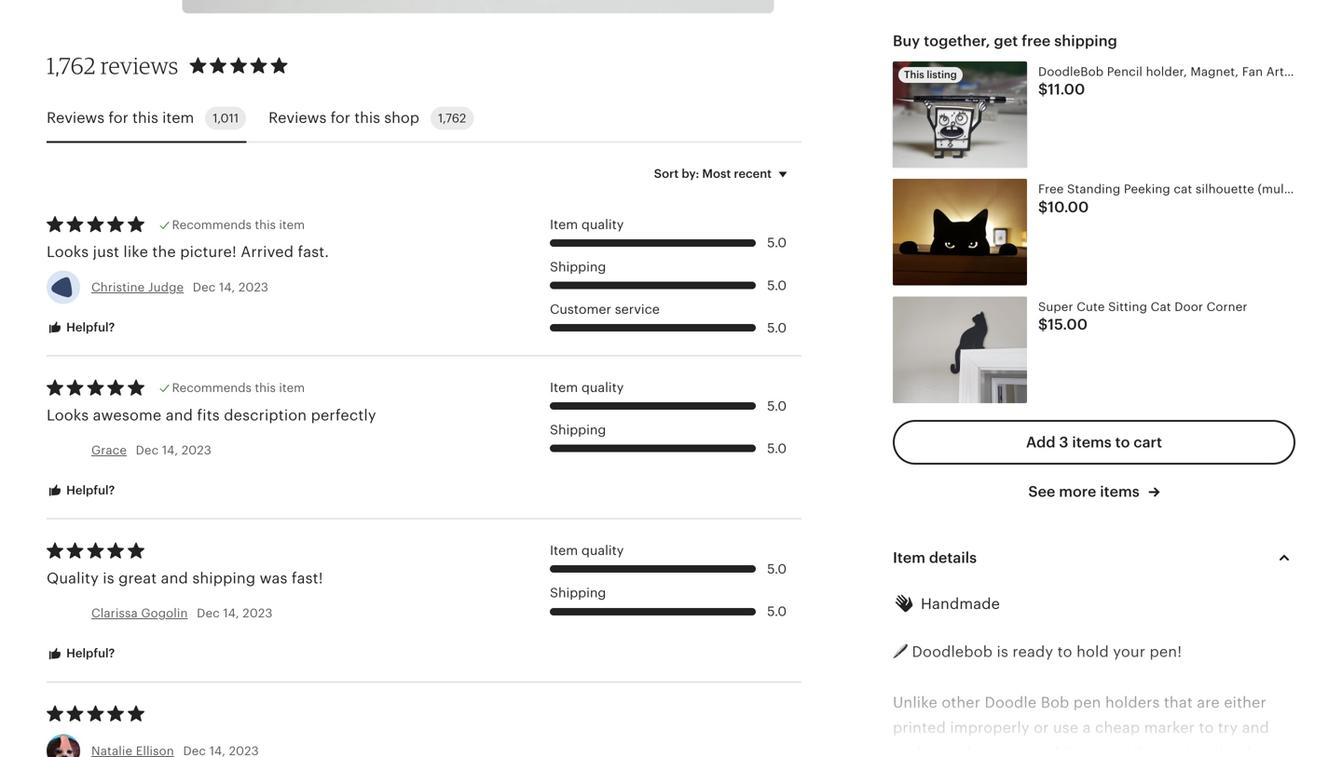 Task type: describe. For each thing, give the bounding box(es) containing it.
6 5.0 from the top
[[767, 562, 787, 577]]

reviews
[[101, 52, 178, 79]]

🖊️
[[893, 644, 908, 661]]

15.00
[[1048, 317, 1088, 333]]

sort
[[654, 167, 679, 181]]

pen!
[[1150, 644, 1182, 661]]

14, for judge
[[219, 280, 235, 294]]

item details
[[893, 550, 977, 567]]

silhouette
[[1196, 182, 1254, 196]]

quality
[[47, 570, 99, 587]]

cat
[[1151, 300, 1171, 314]]

11.00
[[1048, 81, 1085, 98]]

to left the 'try'
[[1199, 720, 1214, 737]]

item inside dropdown button
[[893, 550, 925, 567]]

helpful? button for awesome
[[33, 474, 129, 509]]

1 vertical spatial 14,
[[162, 444, 178, 458]]

free standing peeking cat silhouette (multiple sizes) image
[[893, 179, 1027, 286]]

just
[[93, 244, 119, 261]]

shop
[[384, 110, 419, 126]]

description
[[224, 407, 307, 424]]

grace dec 14, 2023
[[91, 444, 211, 458]]

1,011
[[213, 111, 239, 125]]

unlike
[[893, 695, 938, 711]]

service
[[615, 302, 660, 317]]

more
[[1059, 484, 1096, 500]]

14, for gogolin
[[223, 607, 239, 621]]

cartoon.
[[989, 745, 1050, 758]]

2 item quality from the top
[[550, 380, 624, 395]]

2 shipping from the top
[[550, 423, 606, 438]]

🖊️ doodlebob is ready to hold your pen!
[[893, 644, 1182, 661]]

most
[[702, 167, 731, 181]]

0 horizontal spatial the
[[152, 244, 176, 261]]

fits
[[197, 407, 220, 424]]

corner
[[1207, 300, 1248, 314]]

0 vertical spatial item
[[162, 110, 194, 126]]

clarissa
[[91, 607, 138, 621]]

10.00
[[1048, 199, 1089, 216]]

item for looks awesome and fits description perfectly
[[550, 380, 578, 395]]

arrived
[[241, 244, 294, 261]]

was
[[260, 570, 288, 587]]

picture!
[[180, 244, 237, 261]]

super
[[1038, 300, 1073, 314]]

fast.
[[298, 244, 329, 261]]

recommends for picture!
[[172, 218, 252, 232]]

get
[[994, 32, 1018, 49]]

helpful? for is
[[63, 647, 115, 661]]

standing
[[1067, 182, 1121, 196]]

that
[[1164, 695, 1193, 711]]

fast!
[[292, 570, 323, 587]]

free
[[1022, 32, 1051, 49]]

a
[[1083, 720, 1091, 737]]

clarissa gogolin link
[[91, 607, 188, 621]]

5 5.0 from the top
[[767, 441, 787, 456]]

item quality for fast!
[[550, 543, 624, 558]]

this up description
[[255, 381, 276, 395]]

bob
[[1041, 695, 1069, 711]]

item quality for fast.
[[550, 217, 624, 232]]

1 $ from the top
[[1038, 81, 1048, 98]]

unlike other doodle bob pen holders that are either printed improperly or use a cheap marker to try and replicate the cartoon. mine actually is printed to be 
[[893, 695, 1287, 758]]

christine judge dec 14, 2023
[[91, 280, 268, 294]]

other
[[942, 695, 981, 711]]

free
[[1038, 182, 1064, 196]]

for for shop
[[330, 110, 350, 126]]

7 5.0 from the top
[[767, 604, 787, 619]]

pen
[[1073, 695, 1101, 711]]

sort by: most recent button
[[640, 154, 808, 193]]

to inside button
[[1115, 434, 1130, 451]]

cart
[[1134, 434, 1162, 451]]

helpful? for just
[[63, 321, 115, 334]]

replicate
[[893, 745, 957, 758]]

item details button
[[876, 536, 1312, 581]]

peeking
[[1124, 182, 1170, 196]]

1 vertical spatial 2023
[[181, 444, 211, 458]]

sort by: most recent
[[654, 167, 772, 181]]

great
[[119, 570, 157, 587]]

sizes
[[1314, 182, 1342, 196]]

1 5.0 from the top
[[767, 235, 787, 250]]

quality for fast!
[[582, 543, 624, 558]]

handmade
[[921, 596, 1000, 613]]

looks for looks just like the picture! arrived fast.
[[47, 244, 89, 261]]

add
[[1026, 434, 1056, 451]]

$ inside free standing peeking cat silhouette (multiple sizes $ 10.00
[[1038, 199, 1048, 216]]

grace link
[[91, 444, 127, 458]]

christine judge link
[[91, 280, 184, 294]]

2 quality from the top
[[582, 380, 624, 395]]

free standing peeking cat silhouette (multiple sizes $ 10.00
[[1038, 182, 1342, 216]]

1,762 reviews
[[47, 52, 178, 79]]

actually
[[1094, 745, 1150, 758]]

awesome
[[93, 407, 162, 424]]

4 5.0 from the top
[[767, 399, 787, 414]]

doodlebob
[[912, 644, 993, 661]]

shipping for fast.
[[550, 260, 606, 274]]

recent
[[734, 167, 772, 181]]

either
[[1224, 695, 1266, 711]]

reviews for this shop
[[269, 110, 419, 126]]



Task type: locate. For each thing, give the bounding box(es) containing it.
recommends up picture!
[[172, 218, 252, 232]]

0 vertical spatial shipping
[[550, 260, 606, 274]]

shipping for fast!
[[550, 586, 606, 601]]

quality is great and shipping was fast!
[[47, 570, 323, 587]]

item for picture!
[[279, 218, 305, 232]]

gogolin
[[141, 607, 188, 621]]

recommends this item
[[172, 218, 305, 232], [172, 381, 305, 395]]

helpful? for awesome
[[63, 484, 115, 498]]

to left be
[[1228, 745, 1242, 758]]

2 recommends this item from the top
[[172, 381, 305, 395]]

hold
[[1077, 644, 1109, 661]]

to left hold
[[1057, 644, 1072, 661]]

1,762 left reviews
[[47, 52, 96, 79]]

1 reviews from the left
[[47, 110, 105, 126]]

1 horizontal spatial for
[[330, 110, 350, 126]]

is inside unlike other doodle bob pen holders that are either printed improperly or use a cheap marker to try and replicate the cartoon. mine actually is printed to be
[[1155, 745, 1166, 758]]

0 vertical spatial dec
[[193, 280, 216, 294]]

shipping for free
[[1054, 32, 1117, 49]]

0 vertical spatial looks
[[47, 244, 89, 261]]

shipping
[[1054, 32, 1117, 49], [192, 570, 256, 587]]

3 helpful? button from the top
[[33, 637, 129, 672]]

1 for from the left
[[108, 110, 128, 126]]

and inside unlike other doodle bob pen holders that are either printed improperly or use a cheap marker to try and replicate the cartoon. mine actually is printed to be
[[1242, 720, 1269, 737]]

and left fits
[[166, 407, 193, 424]]

looks just like the picture! arrived fast.
[[47, 244, 329, 261]]

items for more
[[1100, 484, 1140, 500]]

is
[[103, 570, 114, 587], [997, 644, 1008, 661], [1155, 745, 1166, 758]]

1 vertical spatial helpful? button
[[33, 474, 129, 509]]

item for quality is great and shipping was fast!
[[550, 543, 578, 558]]

the down improperly
[[961, 745, 985, 758]]

reviews down 1,762 reviews
[[47, 110, 105, 126]]

1 quality from the top
[[582, 217, 624, 232]]

quality for fast.
[[582, 217, 624, 232]]

2 vertical spatial dec
[[197, 607, 220, 621]]

2 5.0 from the top
[[767, 278, 787, 293]]

$ 11.00
[[1038, 81, 1085, 98]]

perfectly
[[311, 407, 376, 424]]

tab list
[[47, 95, 802, 143]]

1 horizontal spatial is
[[997, 644, 1008, 661]]

1 vertical spatial helpful?
[[63, 484, 115, 498]]

3 item quality from the top
[[550, 543, 624, 558]]

door
[[1175, 300, 1203, 314]]

for left shop
[[330, 110, 350, 126]]

0 vertical spatial 1,762
[[47, 52, 96, 79]]

the inside unlike other doodle bob pen holders that are either printed improperly or use a cheap marker to try and replicate the cartoon. mine actually is printed to be
[[961, 745, 985, 758]]

1 vertical spatial printed
[[1170, 745, 1223, 758]]

this down reviews
[[132, 110, 158, 126]]

cheap
[[1095, 720, 1140, 737]]

item
[[550, 217, 578, 232], [550, 380, 578, 395], [550, 543, 578, 558], [893, 550, 925, 567]]

super cute sitting cat door corner image
[[893, 297, 1027, 403]]

1 vertical spatial quality
[[582, 380, 624, 395]]

reviews for reviews for this item
[[47, 110, 105, 126]]

dec for gogolin
[[197, 607, 220, 621]]

14, down picture!
[[219, 280, 235, 294]]

0 vertical spatial helpful? button
[[33, 311, 129, 345]]

sitting
[[1108, 300, 1147, 314]]

reviews for this item
[[47, 110, 194, 126]]

0 vertical spatial recommends
[[172, 218, 252, 232]]

helpful?
[[63, 321, 115, 334], [63, 484, 115, 498], [63, 647, 115, 661]]

2 helpful? button from the top
[[33, 474, 129, 509]]

helpful? button for is
[[33, 637, 129, 672]]

helpful? down grace link
[[63, 484, 115, 498]]

0 horizontal spatial for
[[108, 110, 128, 126]]

cat
[[1174, 182, 1192, 196]]

add 3 items to cart button
[[893, 420, 1296, 465]]

2 vertical spatial $
[[1038, 317, 1048, 333]]

0 vertical spatial recommends this item
[[172, 218, 305, 232]]

printed up the replicate
[[893, 720, 946, 737]]

2023 down was
[[243, 607, 273, 621]]

items for 3
[[1072, 434, 1112, 451]]

cute
[[1077, 300, 1105, 314]]

item for looks just like the picture! arrived fast.
[[550, 217, 578, 232]]

1,762 for 1,762
[[438, 111, 466, 125]]

1 vertical spatial item quality
[[550, 380, 624, 395]]

2 reviews from the left
[[269, 110, 327, 126]]

use
[[1053, 720, 1079, 737]]

2 vertical spatial helpful?
[[63, 647, 115, 661]]

1 horizontal spatial reviews
[[269, 110, 327, 126]]

0 vertical spatial helpful?
[[63, 321, 115, 334]]

1,762 right shop
[[438, 111, 466, 125]]

to left cart
[[1115, 434, 1130, 451]]

helpful? button down clarissa
[[33, 637, 129, 672]]

helpful? button down christine
[[33, 311, 129, 345]]

0 vertical spatial items
[[1072, 434, 1112, 451]]

or
[[1034, 720, 1049, 737]]

try
[[1218, 720, 1238, 737]]

14, down looks awesome and fits description perfectly
[[162, 444, 178, 458]]

1 vertical spatial item
[[279, 218, 305, 232]]

recommends this item for description
[[172, 381, 305, 395]]

1 horizontal spatial the
[[961, 745, 985, 758]]

items
[[1072, 434, 1112, 451], [1100, 484, 1140, 500]]

this left shop
[[354, 110, 380, 126]]

helpful? down clarissa
[[63, 647, 115, 661]]

helpful? down christine
[[63, 321, 115, 334]]

shipping right free
[[1054, 32, 1117, 49]]

3 quality from the top
[[582, 543, 624, 558]]

the right like
[[152, 244, 176, 261]]

doodle
[[985, 695, 1037, 711]]

1 recommends from the top
[[172, 218, 252, 232]]

2023 for gogolin
[[243, 607, 273, 621]]

$
[[1038, 81, 1048, 98], [1038, 199, 1048, 216], [1038, 317, 1048, 333]]

for down 1,762 reviews
[[108, 110, 128, 126]]

5.0
[[767, 235, 787, 250], [767, 278, 787, 293], [767, 320, 787, 335], [767, 399, 787, 414], [767, 441, 787, 456], [767, 562, 787, 577], [767, 604, 787, 619]]

0 horizontal spatial is
[[103, 570, 114, 587]]

1 vertical spatial shipping
[[192, 570, 256, 587]]

1 helpful? button from the top
[[33, 311, 129, 345]]

0 vertical spatial shipping
[[1054, 32, 1117, 49]]

2023 down fits
[[181, 444, 211, 458]]

shipping left was
[[192, 570, 256, 587]]

2 vertical spatial is
[[1155, 745, 1166, 758]]

tab list containing reviews for this item
[[47, 95, 802, 143]]

printed down marker
[[1170, 745, 1223, 758]]

clarissa gogolin dec 14, 2023
[[91, 607, 273, 621]]

add 3 items to cart
[[1026, 434, 1162, 451]]

1,762 for 1,762 reviews
[[47, 52, 96, 79]]

2 recommends from the top
[[172, 381, 252, 395]]

looks left awesome
[[47, 407, 89, 424]]

holders
[[1105, 695, 1160, 711]]

0 vertical spatial is
[[103, 570, 114, 587]]

1 vertical spatial and
[[161, 570, 188, 587]]

this up arrived
[[255, 218, 276, 232]]

see more items
[[1028, 484, 1143, 500]]

customer service
[[550, 302, 660, 317]]

helpful? button down grace link
[[33, 474, 129, 509]]

item for description
[[279, 381, 305, 395]]

item up 'fast.'
[[279, 218, 305, 232]]

details
[[929, 550, 977, 567]]

1 horizontal spatial 1,762
[[438, 111, 466, 125]]

improperly
[[950, 720, 1030, 737]]

1 vertical spatial items
[[1100, 484, 1140, 500]]

dec down picture!
[[193, 280, 216, 294]]

1 vertical spatial the
[[961, 745, 985, 758]]

listing
[[927, 69, 957, 80]]

grace
[[91, 444, 127, 458]]

buy together, get free shipping
[[893, 32, 1117, 49]]

this
[[132, 110, 158, 126], [354, 110, 380, 126], [255, 218, 276, 232], [255, 381, 276, 395]]

by:
[[682, 167, 699, 181]]

2 helpful? from the top
[[63, 484, 115, 498]]

2 vertical spatial and
[[1242, 720, 1269, 737]]

mine
[[1054, 745, 1089, 758]]

shipping for and
[[192, 570, 256, 587]]

looks awesome and fits description perfectly
[[47, 407, 376, 424]]

(multiple
[[1258, 182, 1310, 196]]

3 shipping from the top
[[550, 586, 606, 601]]

reviews right 1,011
[[269, 110, 327, 126]]

1 helpful? from the top
[[63, 321, 115, 334]]

buy
[[893, 32, 920, 49]]

2 horizontal spatial is
[[1155, 745, 1166, 758]]

see
[[1028, 484, 1055, 500]]

see more items link
[[1028, 482, 1160, 503]]

items right more
[[1100, 484, 1140, 500]]

2 vertical spatial 2023
[[243, 607, 273, 621]]

dec down quality is great and shipping was fast!
[[197, 607, 220, 621]]

2 vertical spatial shipping
[[550, 586, 606, 601]]

1 horizontal spatial shipping
[[1054, 32, 1117, 49]]

item quality
[[550, 217, 624, 232], [550, 380, 624, 395], [550, 543, 624, 558]]

dec
[[193, 280, 216, 294], [136, 444, 159, 458], [197, 607, 220, 621]]

2023
[[238, 280, 268, 294], [181, 444, 211, 458], [243, 607, 273, 621]]

2 vertical spatial quality
[[582, 543, 624, 558]]

dec for judge
[[193, 280, 216, 294]]

looks left the just
[[47, 244, 89, 261]]

and up be
[[1242, 720, 1269, 737]]

0 vertical spatial the
[[152, 244, 176, 261]]

together,
[[924, 32, 990, 49]]

14,
[[219, 280, 235, 294], [162, 444, 178, 458], [223, 607, 239, 621]]

2 vertical spatial 14,
[[223, 607, 239, 621]]

3 5.0 from the top
[[767, 320, 787, 335]]

marker
[[1144, 720, 1195, 737]]

this
[[904, 69, 924, 80]]

1 recommends this item from the top
[[172, 218, 305, 232]]

recommends
[[172, 218, 252, 232], [172, 381, 252, 395]]

looks
[[47, 244, 89, 261], [47, 407, 89, 424]]

recommends this item up arrived
[[172, 218, 305, 232]]

0 vertical spatial $
[[1038, 81, 1048, 98]]

your
[[1113, 644, 1146, 661]]

1 vertical spatial recommends
[[172, 381, 252, 395]]

2 looks from the top
[[47, 407, 89, 424]]

1 item quality from the top
[[550, 217, 624, 232]]

1 vertical spatial is
[[997, 644, 1008, 661]]

2 vertical spatial helpful? button
[[33, 637, 129, 672]]

is down marker
[[1155, 745, 1166, 758]]

2 $ from the top
[[1038, 199, 1048, 216]]

for
[[108, 110, 128, 126], [330, 110, 350, 126]]

1 vertical spatial dec
[[136, 444, 159, 458]]

recommends up looks awesome and fits description perfectly
[[172, 381, 252, 395]]

is left great
[[103, 570, 114, 587]]

recommends for description
[[172, 381, 252, 395]]

3 helpful? from the top
[[63, 647, 115, 661]]

reviews for reviews for this shop
[[269, 110, 327, 126]]

1 looks from the top
[[47, 244, 89, 261]]

2 vertical spatial item
[[279, 381, 305, 395]]

2023 down arrived
[[238, 280, 268, 294]]

0 vertical spatial 2023
[[238, 280, 268, 294]]

0 vertical spatial quality
[[582, 217, 624, 232]]

2 vertical spatial item quality
[[550, 543, 624, 558]]

2023 for judge
[[238, 280, 268, 294]]

dec right grace
[[136, 444, 159, 458]]

1 vertical spatial $
[[1038, 199, 1048, 216]]

0 vertical spatial and
[[166, 407, 193, 424]]

recommends this item for picture!
[[172, 218, 305, 232]]

doodlebob pencil holder, magnet, fan art inspired spongebob, 3d printed pencil holder, me hoy minoy image
[[893, 61, 1027, 168]]

items right 3
[[1072, 434, 1112, 451]]

0 horizontal spatial 1,762
[[47, 52, 96, 79]]

printed
[[893, 720, 946, 737], [1170, 745, 1223, 758]]

looks for looks awesome and fits description perfectly
[[47, 407, 89, 424]]

judge
[[148, 280, 184, 294]]

2 for from the left
[[330, 110, 350, 126]]

0 horizontal spatial reviews
[[47, 110, 105, 126]]

item up description
[[279, 381, 305, 395]]

1 horizontal spatial printed
[[1170, 745, 1223, 758]]

customer
[[550, 302, 611, 317]]

0 vertical spatial item quality
[[550, 217, 624, 232]]

and up the clarissa gogolin dec 14, 2023
[[161, 570, 188, 587]]

item left 1,011
[[162, 110, 194, 126]]

for for item
[[108, 110, 128, 126]]

1 vertical spatial recommends this item
[[172, 381, 305, 395]]

1 vertical spatial 1,762
[[438, 111, 466, 125]]

0 vertical spatial printed
[[893, 720, 946, 737]]

is left ready
[[997, 644, 1008, 661]]

$ inside super cute sitting cat door corner $ 15.00
[[1038, 317, 1048, 333]]

3
[[1059, 434, 1069, 451]]

christine
[[91, 280, 145, 294]]

are
[[1197, 695, 1220, 711]]

this listing
[[904, 69, 957, 80]]

1 shipping from the top
[[550, 260, 606, 274]]

3 $ from the top
[[1038, 317, 1048, 333]]

quality
[[582, 217, 624, 232], [582, 380, 624, 395], [582, 543, 624, 558]]

1 vertical spatial looks
[[47, 407, 89, 424]]

helpful? button for just
[[33, 311, 129, 345]]

0 vertical spatial 14,
[[219, 280, 235, 294]]

recommends this item up description
[[172, 381, 305, 395]]

14, down quality is great and shipping was fast!
[[223, 607, 239, 621]]

1 vertical spatial shipping
[[550, 423, 606, 438]]

items inside button
[[1072, 434, 1112, 451]]

0 horizontal spatial printed
[[893, 720, 946, 737]]

0 horizontal spatial shipping
[[192, 570, 256, 587]]



Task type: vqa. For each thing, say whether or not it's contained in the screenshot.
second 'in' from the right
no



